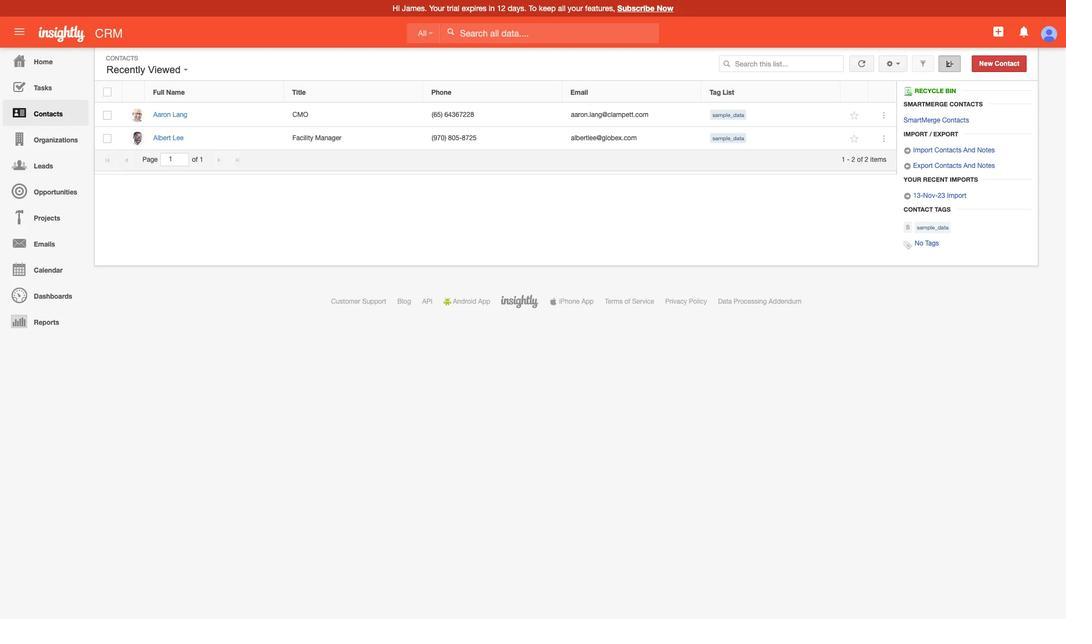Task type: describe. For each thing, give the bounding box(es) containing it.
smartmerge contacts
[[904, 117, 970, 124]]

and for export contacts and notes
[[964, 162, 976, 170]]

1 - 2 of 2 items
[[842, 156, 887, 164]]

2 column header from the left
[[841, 82, 869, 103]]

processing
[[734, 298, 767, 306]]

805-
[[449, 134, 462, 142]]

13-nov-23 import
[[912, 192, 967, 200]]

import for import contacts and notes
[[914, 147, 934, 154]]

(970)
[[432, 134, 447, 142]]

privacy policy link
[[666, 298, 708, 306]]

import for import / export
[[904, 130, 929, 138]]

(65)
[[432, 111, 443, 119]]

refresh list image
[[857, 60, 868, 68]]

13-nov-23 import link
[[904, 192, 967, 200]]

new
[[980, 60, 994, 68]]

home
[[34, 58, 53, 66]]

page
[[143, 156, 158, 164]]

app for android app
[[479, 298, 491, 306]]

tasks
[[34, 84, 52, 92]]

new contact
[[980, 60, 1020, 68]]

facility manager cell
[[284, 127, 424, 151]]

name
[[166, 88, 185, 96]]

circle arrow right image
[[904, 147, 912, 155]]

reports
[[34, 318, 59, 327]]

keep
[[539, 4, 556, 13]]

data
[[719, 298, 733, 306]]

contacts
[[950, 101, 984, 108]]

privacy
[[666, 298, 688, 306]]

leads link
[[3, 152, 89, 178]]

contacts inside navigation
[[34, 110, 63, 118]]

albert lee link
[[153, 134, 189, 142]]

search image
[[723, 60, 731, 68]]

contact inside new contact link
[[996, 60, 1020, 68]]

android
[[453, 298, 477, 306]]

smartmerge contacts link
[[904, 117, 970, 124]]

(65) 64367228
[[432, 111, 474, 119]]

no tags link
[[916, 240, 940, 248]]

support
[[363, 298, 387, 306]]

contacts for export contacts and notes
[[935, 162, 962, 170]]

no tags
[[916, 240, 940, 248]]

contacts for import contacts and notes
[[935, 147, 962, 154]]

of 1
[[192, 156, 203, 164]]

recently
[[107, 64, 145, 75]]

notes for export contacts and notes
[[978, 162, 996, 170]]

home link
[[3, 48, 89, 74]]

recently viewed
[[107, 64, 184, 75]]

contacts link
[[3, 100, 89, 126]]

lee
[[173, 134, 184, 142]]

1 horizontal spatial export
[[934, 130, 959, 138]]

0 horizontal spatial 1
[[200, 156, 203, 164]]

blog link
[[398, 298, 411, 306]]

projects link
[[3, 204, 89, 230]]

organizations
[[34, 136, 78, 144]]

tags
[[926, 240, 940, 248]]

emails link
[[3, 230, 89, 256]]

12
[[497, 4, 506, 13]]

opportunities
[[34, 188, 77, 196]]

android app
[[453, 298, 491, 306]]

albertlee@globex.com
[[571, 134, 637, 142]]

manager
[[315, 134, 342, 142]]

0 horizontal spatial of
[[192, 156, 198, 164]]

trial
[[447, 4, 460, 13]]

sample_data for albertlee@globex.com
[[713, 135, 745, 142]]

-
[[848, 156, 850, 164]]

albert lee
[[153, 134, 184, 142]]

terms of service link
[[605, 298, 655, 306]]

0 horizontal spatial contact
[[904, 206, 934, 213]]

import contacts and notes
[[912, 147, 996, 154]]

app for iphone app
[[582, 298, 594, 306]]

2 vertical spatial import
[[948, 192, 967, 200]]

show sidebar image
[[947, 60, 955, 68]]

contacts up "recently"
[[106, 55, 138, 62]]

cmo
[[293, 111, 308, 119]]

notes for import contacts and notes
[[978, 147, 996, 154]]

tasks link
[[3, 74, 89, 100]]

2 2 from the left
[[865, 156, 869, 164]]

data processing addendum link
[[719, 298, 802, 306]]

sample_data for aaron.lang@clampett.com
[[713, 112, 745, 118]]

in
[[489, 4, 495, 13]]

service
[[633, 298, 655, 306]]

aaron
[[153, 111, 171, 119]]

navigation containing home
[[0, 48, 89, 335]]

calendar link
[[3, 256, 89, 282]]

days.
[[508, 4, 527, 13]]

facility
[[293, 134, 314, 142]]



Task type: locate. For each thing, give the bounding box(es) containing it.
1 field
[[161, 154, 189, 166]]

2 follow image from the top
[[850, 134, 861, 144]]

contact down 13-
[[904, 206, 934, 213]]

all
[[418, 29, 427, 38]]

iphone app link
[[550, 298, 594, 306]]

blog
[[398, 298, 411, 306]]

0 horizontal spatial your
[[430, 4, 445, 13]]

1
[[200, 156, 203, 164], [842, 156, 846, 164]]

follow image for aaron.lang@clampett.com
[[850, 110, 861, 121]]

albertlee@globex.com cell
[[563, 127, 702, 151]]

james.
[[402, 4, 427, 13]]

notes up the imports
[[978, 162, 996, 170]]

recycle bin link
[[904, 87, 962, 96]]

aaron.lang@clampett.com cell
[[563, 104, 702, 127]]

your recent imports
[[904, 176, 979, 183]]

1 horizontal spatial of
[[625, 298, 631, 306]]

your inside hi james. your trial expires in 12 days. to keep all your features, subscribe now
[[430, 4, 445, 13]]

leads
[[34, 162, 53, 170]]

2 vertical spatial sample_data
[[918, 224, 949, 231]]

None checkbox
[[103, 111, 112, 120], [103, 134, 112, 143], [103, 111, 112, 120], [103, 134, 112, 143]]

iphone app
[[560, 298, 594, 306]]

column header down refresh list image
[[841, 82, 869, 103]]

contacts for smartmerge contacts
[[943, 117, 970, 124]]

organizations link
[[3, 126, 89, 152]]

export contacts and notes
[[912, 162, 996, 170]]

/
[[930, 130, 933, 138]]

expires
[[462, 4, 487, 13]]

emails
[[34, 240, 55, 249]]

import contacts and notes link
[[904, 147, 996, 155]]

smartmerge down recycle
[[904, 101, 949, 108]]

lang
[[173, 111, 188, 119]]

albert
[[153, 134, 171, 142]]

and up the imports
[[964, 162, 976, 170]]

column header
[[123, 82, 145, 103], [841, 82, 869, 103], [869, 82, 897, 103]]

import left the /
[[904, 130, 929, 138]]

projects
[[34, 214, 60, 222]]

1 horizontal spatial your
[[904, 176, 922, 183]]

your
[[430, 4, 445, 13], [904, 176, 922, 183]]

recycle bin
[[916, 87, 957, 94]]

3 row from the top
[[95, 127, 897, 151]]

0 vertical spatial follow image
[[850, 110, 861, 121]]

all link
[[407, 23, 441, 43]]

and inside export contacts and notes link
[[964, 162, 976, 170]]

0 vertical spatial notes
[[978, 147, 996, 154]]

import / export
[[904, 130, 959, 138]]

no
[[916, 240, 924, 248]]

64367228
[[445, 111, 474, 119]]

all
[[558, 4, 566, 13]]

smartmerge contacts
[[904, 101, 984, 108]]

Search all data.... text field
[[441, 23, 660, 43]]

0 horizontal spatial export
[[914, 162, 934, 170]]

of right terms
[[625, 298, 631, 306]]

export right circle arrow left icon
[[914, 162, 934, 170]]

1 right 1 field
[[200, 156, 203, 164]]

1 follow image from the top
[[850, 110, 861, 121]]

hi james. your trial expires in 12 days. to keep all your features, subscribe now
[[393, 3, 674, 13]]

recent
[[924, 176, 949, 183]]

nov-
[[924, 192, 939, 200]]

1 horizontal spatial app
[[582, 298, 594, 306]]

terms
[[605, 298, 623, 306]]

0 vertical spatial smartmerge
[[904, 101, 949, 108]]

(970) 805-8725 cell
[[424, 127, 563, 151]]

opportunities link
[[3, 178, 89, 204]]

1 notes from the top
[[978, 147, 996, 154]]

0 vertical spatial sample_data
[[713, 112, 745, 118]]

column header down "recently"
[[123, 82, 145, 103]]

subscribe now link
[[618, 3, 674, 13]]

0 horizontal spatial 2
[[852, 156, 856, 164]]

dashboards link
[[3, 282, 89, 309]]

2 horizontal spatial of
[[858, 156, 864, 164]]

8725
[[462, 134, 477, 142]]

(970) 805-8725
[[432, 134, 477, 142]]

viewed
[[148, 64, 181, 75]]

0 vertical spatial contact
[[996, 60, 1020, 68]]

1 vertical spatial export
[[914, 162, 934, 170]]

row containing full name
[[95, 82, 897, 103]]

navigation
[[0, 48, 89, 335]]

notifications image
[[1018, 25, 1031, 38]]

2 row from the top
[[95, 104, 897, 127]]

2 notes from the top
[[978, 162, 996, 170]]

row group containing aaron lang
[[95, 104, 897, 151]]

tag list
[[710, 88, 735, 96]]

customer support link
[[331, 298, 387, 306]]

addendum
[[769, 298, 802, 306]]

to
[[529, 4, 537, 13]]

now
[[657, 3, 674, 13]]

1 vertical spatial notes
[[978, 162, 996, 170]]

1 smartmerge from the top
[[904, 101, 949, 108]]

and
[[964, 147, 976, 154], [964, 162, 976, 170]]

import right 23
[[948, 192, 967, 200]]

0 horizontal spatial app
[[479, 298, 491, 306]]

1 vertical spatial follow image
[[850, 134, 861, 144]]

export
[[934, 130, 959, 138], [914, 162, 934, 170]]

1 vertical spatial smartmerge
[[904, 117, 941, 124]]

2 smartmerge from the top
[[904, 117, 941, 124]]

1 horizontal spatial 1
[[842, 156, 846, 164]]

notes
[[978, 147, 996, 154], [978, 162, 996, 170]]

app right "android"
[[479, 298, 491, 306]]

0 vertical spatial import
[[904, 130, 929, 138]]

row group
[[95, 104, 897, 151]]

0 vertical spatial export
[[934, 130, 959, 138]]

column header down cog image on the top of the page
[[869, 82, 897, 103]]

smartmerge for smartmerge contacts
[[904, 101, 949, 108]]

13-
[[914, 192, 924, 200]]

1 vertical spatial and
[[964, 162, 976, 170]]

smartmerge for smartmerge contacts
[[904, 117, 941, 124]]

api
[[422, 298, 433, 306]]

show list view filters image
[[920, 60, 928, 68]]

white image
[[447, 28, 455, 36]]

1 vertical spatial contact
[[904, 206, 934, 213]]

smartmerge up the /
[[904, 117, 941, 124]]

2
[[852, 156, 856, 164], [865, 156, 869, 164]]

2 app from the left
[[582, 298, 594, 306]]

1 vertical spatial your
[[904, 176, 922, 183]]

privacy policy
[[666, 298, 708, 306]]

hi
[[393, 4, 400, 13]]

and inside import contacts and notes link
[[964, 147, 976, 154]]

and up export contacts and notes on the right top of the page
[[964, 147, 976, 154]]

imports
[[951, 176, 979, 183]]

reports link
[[3, 309, 89, 335]]

customer support
[[331, 298, 387, 306]]

0 vertical spatial your
[[430, 4, 445, 13]]

circle arrow left image
[[904, 163, 912, 170]]

follow image for albertlee@globex.com
[[850, 134, 861, 144]]

1 column header from the left
[[123, 82, 145, 103]]

crm
[[95, 27, 123, 41]]

1 2 from the left
[[852, 156, 856, 164]]

your left trial
[[430, 4, 445, 13]]

1 vertical spatial sample_data
[[713, 135, 745, 142]]

subscribe
[[618, 3, 655, 13]]

import right circle arrow right icon at the top of the page
[[914, 147, 934, 154]]

notes up export contacts and notes on the right top of the page
[[978, 147, 996, 154]]

None checkbox
[[103, 88, 112, 96]]

1 app from the left
[[479, 298, 491, 306]]

policy
[[690, 298, 708, 306]]

app right "iphone" on the top of the page
[[582, 298, 594, 306]]

contact right new
[[996, 60, 1020, 68]]

aaron lang
[[153, 111, 188, 119]]

and for import contacts and notes
[[964, 147, 976, 154]]

of right 1 field
[[192, 156, 198, 164]]

row
[[95, 82, 897, 103], [95, 104, 897, 127], [95, 127, 897, 151]]

new contact link
[[973, 55, 1028, 72]]

1 horizontal spatial contact
[[996, 60, 1020, 68]]

2 right "-"
[[852, 156, 856, 164]]

contacts down import contacts and notes link
[[935, 162, 962, 170]]

phone
[[432, 88, 452, 96]]

cmo cell
[[284, 104, 424, 127]]

1 row from the top
[[95, 82, 897, 103]]

row containing albert lee
[[95, 127, 897, 151]]

row containing aaron lang
[[95, 104, 897, 127]]

iphone
[[560, 298, 580, 306]]

contact tags
[[904, 206, 951, 213]]

data processing addendum
[[719, 298, 802, 306]]

of right "-"
[[858, 156, 864, 164]]

items
[[871, 156, 887, 164]]

none checkbox inside 'row'
[[103, 88, 112, 96]]

Search this list... text field
[[720, 55, 844, 72]]

follow image
[[850, 110, 861, 121], [850, 134, 861, 144]]

customer
[[331, 298, 361, 306]]

title
[[292, 88, 306, 96]]

0 vertical spatial and
[[964, 147, 976, 154]]

cog image
[[887, 60, 895, 68]]

1 horizontal spatial 2
[[865, 156, 869, 164]]

android app link
[[444, 298, 491, 306]]

contacts up export contacts and notes link
[[935, 147, 962, 154]]

bin
[[946, 87, 957, 94]]

1 vertical spatial import
[[914, 147, 934, 154]]

contacts up organizations link
[[34, 110, 63, 118]]

facility manager
[[293, 134, 342, 142]]

23
[[939, 192, 946, 200]]

sample_data link
[[916, 222, 952, 234]]

your down circle arrow left icon
[[904, 176, 922, 183]]

2 left the items
[[865, 156, 869, 164]]

1 left "-"
[[842, 156, 846, 164]]

(65) 64367228 cell
[[424, 104, 563, 127]]

sample_data
[[713, 112, 745, 118], [713, 135, 745, 142], [918, 224, 949, 231]]

contacts down contacts
[[943, 117, 970, 124]]

circle arrow right image
[[904, 193, 912, 200]]

aaron lang link
[[153, 111, 193, 119]]

your
[[568, 4, 583, 13]]

export right the /
[[934, 130, 959, 138]]

3 column header from the left
[[869, 82, 897, 103]]



Task type: vqa. For each thing, say whether or not it's contained in the screenshot.
subject
no



